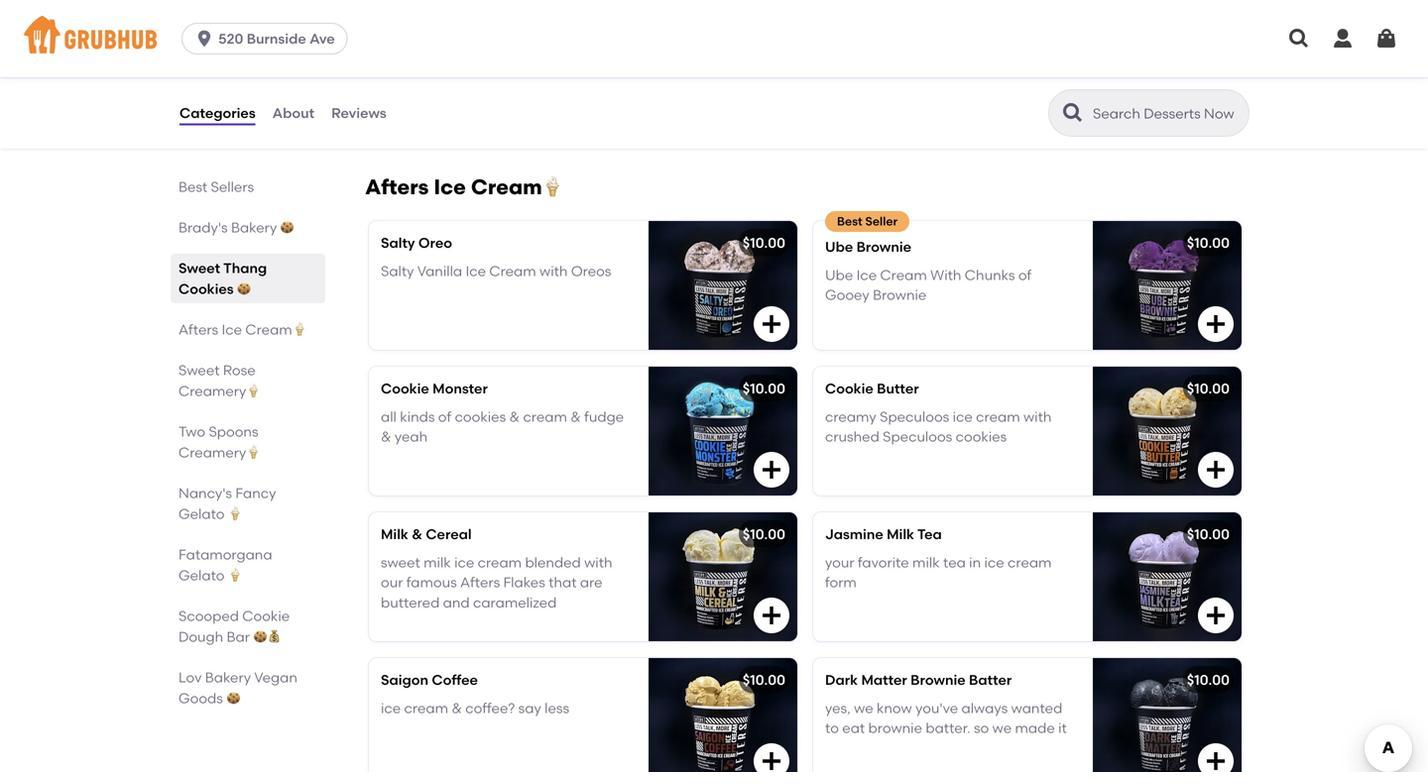 Task type: vqa. For each thing, say whether or not it's contained in the screenshot.


Task type: locate. For each thing, give the bounding box(es) containing it.
1 horizontal spatial cookie
[[381, 380, 429, 397]]

cinnamon
[[426, 45, 497, 62], [381, 66, 452, 82]]

bakery
[[231, 219, 277, 236], [205, 670, 251, 686]]

cream inside your favorite milk tea in ice cream form
[[1008, 554, 1052, 571]]

ube brownie image
[[1093, 221, 1242, 350]]

🍦 down fancy
[[228, 506, 242, 523]]

of right 'chunks'
[[1019, 267, 1032, 284]]

say
[[518, 700, 541, 717]]

0 horizontal spatial milk
[[381, 526, 409, 543]]

cereal
[[426, 526, 472, 543]]

ube down best seller
[[825, 239, 853, 255]]

sugar
[[381, 86, 421, 103]]

cream
[[489, 263, 536, 280], [880, 267, 927, 284]]

0 vertical spatial ube
[[825, 239, 853, 255]]

2 horizontal spatial with
[[1024, 408, 1052, 425]]

1 horizontal spatial cookies
[[956, 429, 1007, 445]]

milk left "tea" at the bottom of the page
[[887, 526, 915, 543]]

salty vanilla ice cream with oreos
[[381, 263, 611, 280]]

middle
[[825, 86, 871, 103]]

$10.00 for sweet milk ice cream blended with our famous afters flakes that are buttered and caramelized
[[743, 526, 786, 543]]

milk up famous
[[424, 554, 451, 571]]

afters up and
[[460, 574, 500, 591]]

$10.00 for creamy speculoos ice cream with crushed speculoos cookies
[[1187, 380, 1230, 397]]

ice cream & coffee? say less
[[381, 700, 569, 717]]

with inside creamy speculoos ice cream with crushed speculoos cookies
[[1024, 408, 1052, 425]]

🍦
[[228, 506, 242, 523], [228, 567, 242, 584]]

best
[[179, 179, 207, 195], [837, 214, 863, 229]]

2 vertical spatial afters
[[460, 574, 500, 591]]

1 horizontal spatial milk
[[913, 554, 940, 571]]

saigon coffee image
[[649, 659, 797, 773]]

1 horizontal spatial best
[[837, 214, 863, 229]]

bakery inside lov bakery vegan goods 🍪
[[205, 670, 251, 686]]

0 vertical spatial salty
[[381, 235, 415, 251]]

milk
[[424, 554, 451, 571], [913, 554, 940, 571]]

batter.
[[926, 720, 971, 737]]

with
[[540, 263, 568, 280], [1024, 408, 1052, 425], [584, 554, 613, 571]]

1 salty from the top
[[381, 235, 415, 251]]

with for cream
[[1024, 408, 1052, 425]]

afters up salty oreo
[[365, 175, 429, 200]]

2 gelato from the top
[[179, 567, 225, 584]]

2 creamery🍦 from the top
[[179, 444, 260, 461]]

spoons
[[209, 424, 258, 440]]

gelato inside fatamorgana gelato 🍦
[[179, 567, 225, 584]]

tea
[[918, 526, 942, 543]]

gelato down nancy's
[[179, 506, 225, 523]]

batter,
[[912, 45, 957, 62]]

salty oreo image
[[649, 221, 797, 350]]

🍦 inside fatamorgana gelato 🍦
[[228, 567, 242, 584]]

1 vertical spatial ube
[[825, 267, 853, 284]]

0 horizontal spatial of
[[438, 408, 452, 425]]

cookie up 🍪💰
[[242, 608, 290, 625]]

cream inside all kinds of cookies & cream & fudge & yeah
[[523, 408, 567, 425]]

sweet for sweet rose creamery🍦
[[179, 362, 220, 379]]

0 horizontal spatial we
[[854, 700, 873, 717]]

it
[[1058, 720, 1067, 737]]

afters ice cream🍦 up oreo
[[365, 175, 563, 200]]

brownie down seller
[[857, 239, 912, 255]]

best left sellers
[[179, 179, 207, 195]]

🍪
[[280, 219, 294, 236], [237, 281, 251, 298], [226, 690, 240, 707]]

1 vertical spatial 🍦
[[228, 567, 242, 584]]

1 🍦 from the top
[[228, 506, 242, 523]]

gooey
[[825, 287, 870, 304]]

0 horizontal spatial with
[[540, 263, 568, 280]]

brownie up you've
[[911, 672, 966, 689]]

2 sweet from the top
[[179, 362, 220, 379]]

speculoos
[[880, 408, 950, 425], [883, 429, 953, 445]]

chocolate
[[825, 66, 896, 82]]

1 horizontal spatial afters
[[365, 175, 429, 200]]

brady's bakery 🍪
[[179, 219, 294, 236]]

yeah
[[395, 429, 428, 445]]

of right kinds
[[438, 408, 452, 425]]

ice
[[953, 408, 973, 425], [454, 554, 474, 571], [984, 554, 1004, 571], [381, 700, 401, 717]]

0 horizontal spatial afters
[[179, 321, 218, 338]]

2 salty from the top
[[381, 263, 414, 280]]

creamery🍦 down rose
[[179, 383, 260, 400]]

are
[[580, 574, 603, 591]]

salty
[[381, 235, 415, 251], [381, 263, 414, 280]]

your
[[825, 554, 855, 571]]

best for best seller
[[837, 214, 863, 229]]

oreo
[[418, 235, 452, 251]]

2 oz, from the left
[[837, 45, 855, 62]]

cream🍦 up rose
[[245, 321, 306, 338]]

0 vertical spatial with
[[540, 263, 568, 280]]

2 vertical spatial with
[[584, 554, 613, 571]]

gelato
[[179, 506, 225, 523], [179, 567, 225, 584]]

brownie right the gooey
[[873, 287, 927, 304]]

cookie monster
[[381, 380, 488, 397]]

cream left with at the right of page
[[880, 267, 927, 284]]

bakery up thang
[[231, 219, 277, 236]]

ube
[[825, 239, 853, 255], [825, 267, 853, 284]]

ice up the gooey
[[857, 267, 877, 284]]

1 horizontal spatial cream
[[880, 267, 927, 284]]

1 vertical spatial with
[[1024, 408, 1052, 425]]

afters ice cream🍦
[[365, 175, 563, 200], [179, 321, 306, 338]]

0 vertical spatial 🍦
[[228, 506, 242, 523]]

milk up sweet
[[381, 526, 409, 543]]

cream🍦 up salty vanilla ice cream with oreos
[[471, 175, 563, 200]]

ice inside sweet milk ice cream blended with our famous afters flakes that are buttered and caramelized
[[454, 554, 474, 571]]

sweet left rose
[[179, 362, 220, 379]]

ube up the gooey
[[825, 267, 853, 284]]

5.5
[[381, 45, 401, 62]]

svg image
[[1287, 27, 1311, 51], [1331, 27, 1355, 51], [1375, 27, 1399, 51], [195, 29, 214, 49], [1204, 95, 1228, 119], [760, 458, 784, 482], [1204, 458, 1228, 482], [760, 604, 784, 628], [760, 750, 784, 773], [1204, 750, 1228, 773]]

categories
[[180, 104, 256, 121]]

1 vertical spatial we
[[993, 720, 1012, 737]]

1 horizontal spatial cream🍦
[[471, 175, 563, 200]]

0 vertical spatial afters
[[365, 175, 429, 200]]

1 horizontal spatial with
[[584, 554, 613, 571]]

salty down salty oreo
[[381, 263, 414, 280]]

creamery🍦 down spoons
[[179, 444, 260, 461]]

1 vertical spatial gelato
[[179, 567, 225, 584]]

fatamorgana
[[179, 547, 272, 563]]

know
[[877, 700, 912, 717]]

oz,
[[404, 45, 423, 62], [837, 45, 855, 62]]

ube ice cream with chunks of gooey brownie
[[825, 267, 1032, 304]]

0 horizontal spatial oz,
[[404, 45, 423, 62]]

with for cream
[[540, 263, 568, 280]]

cookie monster image
[[649, 367, 797, 496]]

2 🍦 from the top
[[228, 567, 242, 584]]

1 horizontal spatial oz,
[[837, 45, 855, 62]]

svg image
[[760, 312, 784, 336], [1204, 312, 1228, 336], [1204, 604, 1228, 628]]

sweet up cookies
[[179, 260, 220, 277]]

0 horizontal spatial cookie
[[242, 608, 290, 625]]

ice inside creamy speculoos ice cream with crushed speculoos cookies
[[953, 408, 973, 425]]

1 horizontal spatial of
[[1019, 267, 1032, 284]]

0 vertical spatial cream🍦
[[471, 175, 563, 200]]

1 horizontal spatial milk
[[887, 526, 915, 543]]

sanding
[[535, 66, 591, 82]]

0 horizontal spatial milk
[[424, 554, 451, 571]]

0 horizontal spatial cream🍦
[[245, 321, 306, 338]]

ube for ube ice cream with chunks of gooey brownie
[[825, 267, 853, 284]]

1 ube from the top
[[825, 239, 853, 255]]

afters inside sweet milk ice cream blended with our famous afters flakes that are buttered and caramelized
[[460, 574, 500, 591]]

1 vertical spatial of
[[438, 408, 452, 425]]

1 milk from the left
[[424, 554, 451, 571]]

0 vertical spatial speculoos
[[880, 408, 950, 425]]

🍦 down fatamorgana
[[228, 567, 242, 584]]

form
[[825, 574, 857, 591]]

gelato down fatamorgana
[[179, 567, 225, 584]]

brownie
[[857, 239, 912, 255], [873, 287, 927, 304], [911, 672, 966, 689]]

1 vertical spatial 🍪
[[237, 281, 251, 298]]

1 gelato from the top
[[179, 506, 225, 523]]

salty for salty oreo
[[381, 235, 415, 251]]

nancy's
[[179, 485, 232, 502]]

1 vertical spatial afters
[[179, 321, 218, 338]]

jasmine milk tea image
[[1093, 513, 1242, 642]]

best for best sellers
[[179, 179, 207, 195]]

2 ube from the top
[[825, 267, 853, 284]]

0 vertical spatial gelato
[[179, 506, 225, 523]]

1 vertical spatial brownie
[[873, 287, 927, 304]]

creamery🍦
[[179, 383, 260, 400], [179, 444, 260, 461]]

ice right "vanilla" on the left of page
[[466, 263, 486, 280]]

1 vertical spatial cream🍦
[[245, 321, 306, 338]]

dark
[[825, 672, 858, 689]]

we up eat
[[854, 700, 873, 717]]

1 oz, from the left
[[404, 45, 423, 62]]

reviews button
[[330, 77, 388, 149]]

crushed
[[825, 429, 880, 445]]

svg image inside 520 burnside ave button
[[195, 29, 214, 49]]

cookie up kinds
[[381, 380, 429, 397]]

gelato inside nancy's fancy gelato 🍦
[[179, 506, 225, 523]]

best up 'ube brownie'
[[837, 214, 863, 229]]

cookie
[[381, 380, 429, 397], [825, 380, 874, 397], [242, 608, 290, 625]]

0 vertical spatial of
[[1019, 267, 1032, 284]]

favorite
[[858, 554, 909, 571]]

1 vertical spatial best
[[837, 214, 863, 229]]

two spoons creamery🍦
[[179, 424, 260, 461]]

2 vertical spatial 🍪
[[226, 690, 240, 707]]

ice inside your favorite milk tea in ice cream form
[[984, 554, 1004, 571]]

1 creamery🍦 from the top
[[179, 383, 260, 400]]

2 horizontal spatial cookie
[[825, 380, 874, 397]]

sweet inside sweet thang cookies 🍪
[[179, 260, 220, 277]]

oz, right the 6
[[837, 45, 855, 62]]

bar
[[227, 629, 250, 646]]

butter
[[877, 380, 919, 397]]

1 vertical spatial sweet
[[179, 362, 220, 379]]

1 vertical spatial speculoos
[[883, 429, 953, 445]]

svg image for your favorite milk tea in ice cream form
[[1204, 604, 1228, 628]]

oz, inside 5.5 oz, cinnamon toast crunch, cinnamon life cereal, sanding sugar
[[404, 45, 423, 62]]

0 horizontal spatial afters ice cream🍦
[[179, 321, 306, 338]]

cookies
[[179, 281, 234, 298]]

0 vertical spatial creamery🍦
[[179, 383, 260, 400]]

burnside
[[247, 30, 306, 47]]

cream right "vanilla" on the left of page
[[489, 263, 536, 280]]

dark matter brownie batter image
[[1093, 659, 1242, 773]]

we
[[854, 700, 873, 717], [993, 720, 1012, 737]]

2 milk from the left
[[913, 554, 940, 571]]

cookie inside scooped cookie dough bar 🍪💰
[[242, 608, 290, 625]]

white
[[960, 45, 1000, 62]]

cookie butter
[[825, 380, 919, 397]]

0 horizontal spatial best
[[179, 179, 207, 195]]

1 sweet from the top
[[179, 260, 220, 277]]

bakery up goods
[[205, 670, 251, 686]]

1 vertical spatial bakery
[[205, 670, 251, 686]]

1 horizontal spatial afters ice cream🍦
[[365, 175, 563, 200]]

afters
[[365, 175, 429, 200], [179, 321, 218, 338], [460, 574, 500, 591]]

1 vertical spatial afters ice cream🍦
[[179, 321, 306, 338]]

0 vertical spatial bakery
[[231, 219, 277, 236]]

salty left oreo
[[381, 235, 415, 251]]

0 vertical spatial cookies
[[455, 408, 506, 425]]

520 burnside ave
[[218, 30, 335, 47]]

oz, inside 6 oz, festival batter, white chocolate chips, sprinkles, nutella middle
[[837, 45, 855, 62]]

2 vertical spatial brownie
[[911, 672, 966, 689]]

Search Desserts Now search field
[[1091, 104, 1243, 123]]

cookie up creamy in the right of the page
[[825, 380, 874, 397]]

0 vertical spatial brownie
[[857, 239, 912, 255]]

cinnamon up sugar
[[381, 66, 452, 82]]

jasmine milk tea
[[825, 526, 942, 543]]

1 vertical spatial cookies
[[956, 429, 1007, 445]]

afters down cookies
[[179, 321, 218, 338]]

0 horizontal spatial cookies
[[455, 408, 506, 425]]

tea
[[943, 554, 966, 571]]

2 horizontal spatial afters
[[460, 574, 500, 591]]

milk down "tea" at the bottom of the page
[[913, 554, 940, 571]]

oz, right "5.5"
[[404, 45, 423, 62]]

1 vertical spatial creamery🍦
[[179, 444, 260, 461]]

we right so on the right bottom of page
[[993, 720, 1012, 737]]

sweet inside sweet rose creamery🍦
[[179, 362, 220, 379]]

0 horizontal spatial cream
[[489, 263, 536, 280]]

ube inside ube ice cream with chunks of gooey brownie
[[825, 267, 853, 284]]

kinds
[[400, 408, 435, 425]]

0 vertical spatial best
[[179, 179, 207, 195]]

so
[[974, 720, 989, 737]]

afters ice cream🍦 up rose
[[179, 321, 306, 338]]

festival
[[859, 45, 909, 62]]

cream inside creamy speculoos ice cream with crushed speculoos cookies
[[976, 408, 1020, 425]]

famous
[[406, 574, 457, 591]]

1 vertical spatial salty
[[381, 263, 414, 280]]

0 vertical spatial sweet
[[179, 260, 220, 277]]

cookies inside all kinds of cookies & cream & fudge & yeah
[[455, 408, 506, 425]]

🍪 inside lov bakery vegan goods 🍪
[[226, 690, 240, 707]]

bakery for vegan
[[205, 670, 251, 686]]

cinnamon up life
[[426, 45, 497, 62]]



Task type: describe. For each thing, give the bounding box(es) containing it.
5.5 oz, cinnamon toast crunch, cinnamon life cereal, sanding sugar button
[[369, 4, 797, 133]]

0 vertical spatial afters ice cream🍦
[[365, 175, 563, 200]]

brownie
[[868, 720, 922, 737]]

snickerdoodle image
[[649, 4, 797, 133]]

matter
[[861, 672, 907, 689]]

rose
[[223, 362, 256, 379]]

ube for ube brownie
[[825, 239, 853, 255]]

milk & cereal
[[381, 526, 472, 543]]

two
[[179, 424, 205, 440]]

chunks
[[965, 267, 1015, 284]]

chips,
[[900, 66, 942, 82]]

lov
[[179, 670, 202, 686]]

1 milk from the left
[[381, 526, 409, 543]]

milk & cereal image
[[649, 513, 797, 642]]

lov bakery vegan goods 🍪
[[179, 670, 297, 707]]

cookies inside creamy speculoos ice cream with crushed speculoos cookies
[[956, 429, 1007, 445]]

$10.00 for yes, we know you've always wanted to eat brownie batter. so we made it
[[1187, 672, 1230, 689]]

categories button
[[179, 77, 257, 149]]

monster
[[433, 380, 488, 397]]

always
[[962, 700, 1008, 717]]

crunch,
[[540, 45, 593, 62]]

all kinds of cookies & cream & fudge & yeah
[[381, 408, 624, 445]]

wanted
[[1011, 700, 1063, 717]]

reviews
[[331, 104, 387, 121]]

ice up rose
[[222, 321, 242, 338]]

$10.00 for ice cream & coffee? say less
[[743, 672, 786, 689]]

of inside all kinds of cookies & cream & fudge & yeah
[[438, 408, 452, 425]]

creamery🍦 for rose
[[179, 383, 260, 400]]

jasmine
[[825, 526, 884, 543]]

about button
[[271, 77, 315, 149]]

ave
[[310, 30, 335, 47]]

that
[[549, 574, 577, 591]]

sweet milk ice cream blended with our famous afters flakes that are buttered and caramelized
[[381, 554, 613, 611]]

toast
[[500, 45, 537, 62]]

saigon coffee
[[381, 672, 478, 689]]

search icon image
[[1061, 101, 1085, 125]]

flakes
[[503, 574, 545, 591]]

cookie for cookie butter
[[825, 380, 874, 397]]

sweet rose creamery🍦
[[179, 362, 260, 400]]

🍪 inside sweet thang cookies 🍪
[[237, 281, 251, 298]]

0 vertical spatial cinnamon
[[426, 45, 497, 62]]

in
[[969, 554, 981, 571]]

nancy's fancy gelato 🍦
[[179, 485, 276, 523]]

with inside sweet milk ice cream blended with our famous afters flakes that are buttered and caramelized
[[584, 554, 613, 571]]

made
[[1015, 720, 1055, 737]]

fancy
[[235, 485, 276, 502]]

ice inside ube ice cream with chunks of gooey brownie
[[857, 267, 877, 284]]

5.5 oz, cinnamon toast crunch, cinnamon life cereal, sanding sugar
[[381, 45, 593, 103]]

our
[[381, 574, 403, 591]]

scooped
[[179, 608, 239, 625]]

6 oz, festival batter, white chocolate chips, sprinkles, nutella middle
[[825, 45, 1061, 103]]

batter
[[969, 672, 1012, 689]]

goods
[[179, 690, 223, 707]]

cream inside sweet milk ice cream blended with our famous afters flakes that are buttered and caramelized
[[478, 554, 522, 571]]

sweet for sweet thang cookies 🍪
[[179, 260, 220, 277]]

sweet
[[381, 554, 420, 571]]

milk inside sweet milk ice cream blended with our famous afters flakes that are buttered and caramelized
[[424, 554, 451, 571]]

thang
[[223, 260, 267, 277]]

dark matter brownie batter
[[825, 672, 1012, 689]]

white chocolate funtella image
[[1093, 4, 1242, 133]]

coffee
[[432, 672, 478, 689]]

about
[[272, 104, 315, 121]]

less
[[545, 700, 569, 717]]

brady's
[[179, 219, 228, 236]]

$10.00 for your favorite milk tea in ice cream form
[[1187, 526, 1230, 543]]

blended
[[525, 554, 581, 571]]

bakery for 🍪
[[231, 219, 277, 236]]

ube brownie
[[825, 239, 912, 255]]

yes,
[[825, 700, 851, 717]]

sellers
[[211, 179, 254, 195]]

0 vertical spatial we
[[854, 700, 873, 717]]

nutella
[[1012, 66, 1061, 82]]

yes, we know you've always wanted to eat brownie batter. so we made it
[[825, 700, 1067, 737]]

coffee?
[[465, 700, 515, 717]]

buttered
[[381, 595, 440, 611]]

vanilla
[[417, 263, 462, 280]]

svg image for salty vanilla ice cream with oreos
[[760, 312, 784, 336]]

cookie for cookie monster
[[381, 380, 429, 397]]

1 horizontal spatial we
[[993, 720, 1012, 737]]

saigon
[[381, 672, 429, 689]]

fudge
[[584, 408, 624, 425]]

all
[[381, 408, 397, 425]]

milk inside your favorite milk tea in ice cream form
[[913, 554, 940, 571]]

main navigation navigation
[[0, 0, 1428, 77]]

2 milk from the left
[[887, 526, 915, 543]]

caramelized
[[473, 595, 557, 611]]

seller
[[865, 214, 898, 229]]

$10.00 for all kinds of cookies & cream & fudge & yeah
[[743, 380, 786, 397]]

and
[[443, 595, 470, 611]]

0 vertical spatial 🍪
[[280, 219, 294, 236]]

life
[[455, 66, 479, 82]]

scooped cookie dough bar 🍪💰
[[179, 608, 290, 646]]

creamy
[[825, 408, 877, 425]]

$10.00 for salty vanilla ice cream with oreos
[[743, 235, 786, 251]]

you've
[[916, 700, 958, 717]]

🍦 inside nancy's fancy gelato 🍦
[[228, 506, 242, 523]]

your favorite milk tea in ice cream form
[[825, 554, 1052, 591]]

of inside ube ice cream with chunks of gooey brownie
[[1019, 267, 1032, 284]]

oz, for 5.5
[[404, 45, 423, 62]]

cereal,
[[482, 66, 531, 82]]

cookie butter image
[[1093, 367, 1242, 496]]

cream inside ube ice cream with chunks of gooey brownie
[[880, 267, 927, 284]]

to
[[825, 720, 839, 737]]

520 burnside ave button
[[182, 23, 356, 55]]

salty for salty vanilla ice cream with oreos
[[381, 263, 414, 280]]

brownie inside ube ice cream with chunks of gooey brownie
[[873, 287, 927, 304]]

eat
[[842, 720, 865, 737]]

1 vertical spatial cinnamon
[[381, 66, 452, 82]]

ice up oreo
[[434, 175, 466, 200]]

vegan
[[254, 670, 297, 686]]

6 oz, festival batter, white chocolate chips, sprinkles, nutella middle button
[[813, 4, 1242, 133]]

oz, for 6
[[837, 45, 855, 62]]

🍪💰
[[253, 629, 281, 646]]

6
[[825, 45, 833, 62]]

creamery🍦 for spoons
[[179, 444, 260, 461]]

creamy speculoos ice cream with crushed speculoos cookies
[[825, 408, 1052, 445]]



